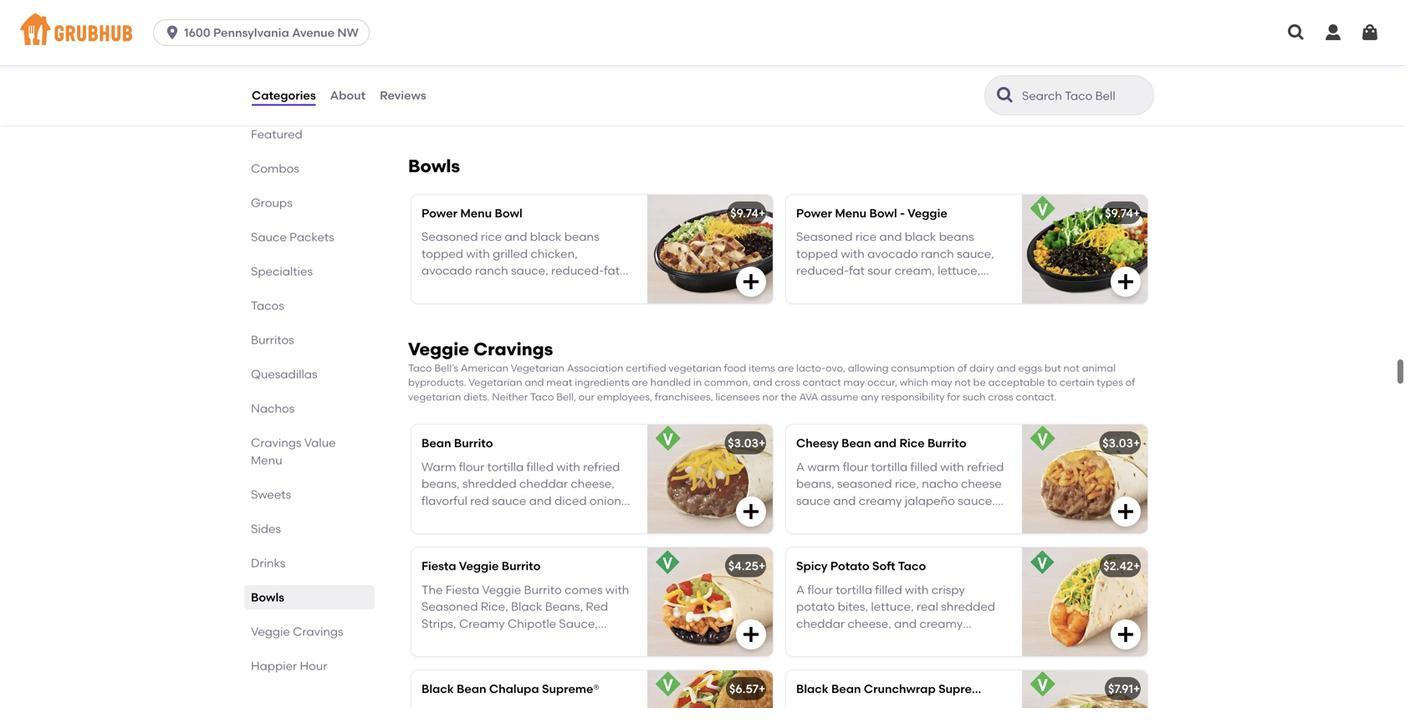 Task type: describe. For each thing, give the bounding box(es) containing it.
about button
[[329, 65, 366, 125]]

quesadillas
[[251, 367, 318, 381]]

topped for ranch
[[422, 247, 463, 261]]

which
[[900, 377, 928, 389]]

acceptable
[[988, 377, 1045, 389]]

$9.74 for seasoned rice and black beans topped with avocado ranch sauce, reduced-fat sour cream, lettuce, tomatoes, real cheddar cheese and guacamole.
[[1105, 206, 1133, 220]]

cheese inside seasoned rice and black beans topped with grilled chicken, avocado ranch sauce, reduced-fat sour cream, lettuce, tomatoes, real cheddar cheese and guacamole.
[[473, 298, 514, 312]]

black bean chalupa supreme® image
[[647, 671, 773, 708]]

0 vertical spatial not
[[1063, 362, 1080, 374]]

fat inside seasoned rice and black beans topped with avocado ranch sauce, reduced-fat sour cream, lettuce, tomatoes, real cheddar cheese and guacamole.
[[849, 264, 865, 278]]

with inside a flour tortilla filled with crispy potato bites, lettuce, real shredded cheddar cheese, and creamy chipotle sauce.
[[905, 583, 929, 597]]

certified
[[626, 362, 666, 374]]

1 horizontal spatial are
[[778, 362, 794, 374]]

tacos
[[251, 299, 284, 313]]

soft
[[872, 559, 895, 573]]

0 horizontal spatial of
[[957, 362, 967, 374]]

employees,
[[597, 391, 652, 403]]

bowl for avocado
[[869, 206, 897, 220]]

chipotle
[[796, 634, 842, 648]]

$6.57
[[729, 682, 759, 696]]

fiesta veggie burrito
[[422, 559, 541, 573]]

such
[[963, 391, 986, 403]]

to
[[1047, 377, 1057, 389]]

black for black bean chalupa supreme®
[[422, 682, 454, 696]]

a flour tortilla filled with crispy potato bites, lettuce, real shredded cheddar cheese, and creamy chipotle sauce.
[[796, 583, 995, 648]]

value
[[304, 436, 336, 450]]

and left meat
[[525, 377, 544, 389]]

+ for spicy potato soft taco
[[1133, 559, 1140, 573]]

power menu bowl
[[422, 206, 522, 220]]

0 vertical spatial vegetarian
[[511, 362, 565, 374]]

$4.25
[[728, 559, 759, 573]]

sauce packets
[[251, 230, 334, 244]]

cheddar inside a flour tortilla filled with crispy potato bites, lettuce, real shredded cheddar cheese, and creamy chipotle sauce.
[[796, 617, 845, 631]]

2 horizontal spatial burrito
[[928, 436, 967, 450]]

cream, inside seasoned rice and black beans topped with grilled chicken, avocado ranch sauce, reduced-fat sour cream, lettuce, tomatoes, real cheddar cheese and guacamole.
[[449, 281, 489, 295]]

chalupa
[[489, 682, 539, 696]]

rice for avocado
[[855, 230, 877, 244]]

sweets
[[251, 488, 291, 502]]

food
[[724, 362, 746, 374]]

main navigation navigation
[[0, 0, 1405, 65]]

and left "rice"
[[874, 436, 897, 450]]

0 horizontal spatial not
[[955, 377, 971, 389]]

2 vertical spatial taco
[[898, 559, 926, 573]]

ingredients
[[575, 377, 629, 389]]

1 horizontal spatial burrito
[[502, 559, 541, 573]]

rice
[[900, 436, 925, 450]]

reduced- inside seasoned rice and black beans topped with grilled chicken, avocado ranch sauce, reduced-fat sour cream, lettuce, tomatoes, real cheddar cheese and guacamole.
[[551, 264, 604, 278]]

creamy
[[920, 617, 963, 631]]

menu for grilled
[[460, 206, 492, 220]]

burritos
[[251, 333, 294, 347]]

beans for ranch
[[939, 230, 974, 244]]

consumption
[[891, 362, 955, 374]]

pennsylvania
[[213, 26, 289, 40]]

$9.74 + for seasoned rice and black beans topped with avocado ranch sauce, reduced-fat sour cream, lettuce, tomatoes, real cheddar cheese and guacamole.
[[1105, 206, 1140, 220]]

power menu bowl image
[[647, 195, 773, 303]]

$9.74 for seasoned rice and black beans topped with grilled chicken, avocado ranch sauce, reduced-fat sour cream, lettuce, tomatoes, real cheddar cheese and guacamole.
[[730, 206, 759, 220]]

contact.
[[1016, 391, 1057, 403]]

Search Taco Bell search field
[[1020, 88, 1148, 104]]

veggie cravings taco bell's american vegetarian association certified vegetarian food items are lacto-ovo, allowing consumption of dairy and eggs but not animal byproducts. vegetarian and meat ingredients are handled in common, and cross contact may occur, which may not be acceptable to certain types of vegetarian diets. neither taco bell, our employees, franchisees, licensees nor the ava assume any responsibility for such cross contact.
[[408, 339, 1135, 403]]

seasoned rice and black beans topped with avocado ranch sauce, reduced-fat sour cream, lettuce, tomatoes, real cheddar cheese and guacamole.
[[796, 230, 999, 312]]

ovo,
[[826, 362, 846, 374]]

black for black bean crunchwrap supreme®
[[796, 682, 829, 696]]

cream, inside seasoned rice and black beans topped with avocado ranch sauce, reduced-fat sour cream, lettuce, tomatoes, real cheddar cheese and guacamole.
[[895, 264, 935, 278]]

seasoned rice and black beans topped with grilled chicken, avocado ranch sauce, reduced-fat sour cream, lettuce, tomatoes, real cheddar cheese and guacamole.
[[422, 230, 620, 312]]

bean for black bean crunchwrap supreme®
[[831, 682, 861, 696]]

bean for cheesy bean and rice burrito
[[842, 436, 871, 450]]

items
[[749, 362, 775, 374]]

1 may from the left
[[844, 377, 865, 389]]

1600 pennsylvania avenue nw
[[184, 26, 359, 40]]

filled
[[875, 583, 902, 597]]

groups
[[251, 196, 292, 210]]

featured
[[251, 127, 303, 141]]

cheesy bean and rice burrito image
[[1022, 425, 1148, 534]]

neither
[[492, 391, 528, 403]]

and down grilled
[[517, 298, 539, 312]]

animal
[[1082, 362, 1116, 374]]

grilled
[[493, 247, 528, 261]]

reviews
[[380, 88, 426, 102]]

a
[[796, 583, 805, 597]]

veggie up happier
[[251, 625, 290, 639]]

and inside a flour tortilla filled with crispy potato bites, lettuce, real shredded cheddar cheese, and creamy chipotle sauce.
[[894, 617, 917, 631]]

lacto-
[[796, 362, 826, 374]]

spicy
[[796, 559, 828, 573]]

1 horizontal spatial bowls
[[408, 155, 460, 177]]

and up dairy
[[976, 281, 999, 295]]

be
[[973, 377, 986, 389]]

with for ranch
[[466, 247, 490, 261]]

cheesy bean and rice burrito
[[796, 436, 967, 450]]

sides
[[251, 522, 281, 536]]

eggs
[[1018, 362, 1042, 374]]

1 vertical spatial are
[[632, 377, 648, 389]]

$2.42
[[1103, 559, 1133, 573]]

chicken,
[[531, 247, 578, 261]]

black bean crunchwrap supreme® image
[[1022, 671, 1148, 708]]

bites,
[[838, 600, 868, 614]]

black bean crunchwrap supreme®
[[796, 682, 996, 696]]

rice for grilled
[[481, 230, 502, 244]]

franchisees,
[[655, 391, 713, 403]]

1600
[[184, 26, 210, 40]]

seasoned for seasoned rice and black beans topped with grilled chicken, avocado ranch sauce, reduced-fat sour cream, lettuce, tomatoes, real cheddar cheese and guacamole.
[[422, 230, 478, 244]]

bean down byproducts.
[[422, 436, 451, 450]]

power for power menu bowl - veggie
[[796, 206, 832, 220]]

fiesta
[[422, 559, 456, 573]]

sour inside seasoned rice and black beans topped with grilled chicken, avocado ranch sauce, reduced-fat sour cream, lettuce, tomatoes, real cheddar cheese and guacamole.
[[422, 281, 446, 295]]

bowl for grilled
[[495, 206, 522, 220]]

potato
[[830, 559, 870, 573]]

1 vertical spatial bowls
[[251, 591, 284, 605]]

crunchwrap
[[864, 682, 936, 696]]

power for power menu bowl
[[422, 206, 458, 220]]

black bean chalupa supreme®
[[422, 682, 600, 696]]

cheese inside seasoned rice and black beans topped with avocado ranch sauce, reduced-fat sour cream, lettuce, tomatoes, real cheddar cheese and guacamole.
[[933, 281, 974, 295]]

bell's
[[434, 362, 458, 374]]

fat inside seasoned rice and black beans topped with grilled chicken, avocado ranch sauce, reduced-fat sour cream, lettuce, tomatoes, real cheddar cheese and guacamole.
[[604, 264, 620, 278]]

licensees
[[716, 391, 760, 403]]

$3.03 for bean burrito
[[728, 436, 759, 450]]

crispy
[[932, 583, 965, 597]]

any
[[861, 391, 879, 403]]

american
[[461, 362, 508, 374]]

reduced- inside seasoned rice and black beans topped with avocado ranch sauce, reduced-fat sour cream, lettuce, tomatoes, real cheddar cheese and guacamole.
[[796, 264, 849, 278]]

$4.25 +
[[728, 559, 766, 573]]

cravings for veggie cravings taco bell's american vegetarian association certified vegetarian food items are lacto-ovo, allowing consumption of dairy and eggs but not animal byproducts. vegetarian and meat ingredients are handled in common, and cross contact may occur, which may not be acceptable to certain types of vegetarian diets. neither taco bell, our employees, franchisees, licensees nor the ava assume any responsibility for such cross contact.
[[473, 339, 553, 360]]

supreme® for black bean chalupa supreme®
[[542, 682, 600, 696]]

nw
[[337, 26, 359, 40]]

+ for power menu bowl
[[759, 206, 766, 220]]

sauce, inside seasoned rice and black beans topped with avocado ranch sauce, reduced-fat sour cream, lettuce, tomatoes, real cheddar cheese and guacamole.
[[957, 247, 994, 261]]

and up grilled
[[505, 230, 527, 244]]

seasoned for seasoned rice and black beans topped with avocado ranch sauce, reduced-fat sour cream, lettuce, tomatoes, real cheddar cheese and guacamole.
[[796, 230, 853, 244]]

svg image for power menu bowl
[[741, 272, 761, 292]]

bean burrito
[[422, 436, 493, 450]]

cravings for veggie cravings
[[293, 625, 343, 639]]

+ for bean burrito
[[759, 436, 766, 450]]

power menu bowl - veggie
[[796, 206, 947, 220]]

drinks
[[251, 556, 285, 570]]

2 may from the left
[[931, 377, 952, 389]]

0 horizontal spatial cross
[[775, 377, 800, 389]]

happier hour
[[251, 659, 327, 673]]

aquafina® bottled water image
[[647, 12, 773, 121]]

common,
[[704, 377, 751, 389]]

occur,
[[867, 377, 897, 389]]

1600 pennsylvania avenue nw button
[[153, 19, 376, 46]]

0 horizontal spatial burrito
[[454, 436, 493, 450]]

packets
[[290, 230, 334, 244]]

$9.74 + for seasoned rice and black beans topped with grilled chicken, avocado ranch sauce, reduced-fat sour cream, lettuce, tomatoes, real cheddar cheese and guacamole.
[[730, 206, 766, 220]]

and down items
[[753, 377, 772, 389]]

avocado inside seasoned rice and black beans topped with avocado ranch sauce, reduced-fat sour cream, lettuce, tomatoes, real cheddar cheese and guacamole.
[[867, 247, 918, 261]]

+ for cheesy bean and rice burrito
[[1133, 436, 1140, 450]]



Task type: locate. For each thing, give the bounding box(es) containing it.
1 vertical spatial avocado
[[422, 264, 472, 278]]

are down certified
[[632, 377, 648, 389]]

0 horizontal spatial rice
[[481, 230, 502, 244]]

1 horizontal spatial beans
[[939, 230, 974, 244]]

sauce
[[251, 230, 287, 244]]

$2.42 +
[[1103, 559, 1140, 573]]

0 horizontal spatial topped
[[422, 247, 463, 261]]

bowls down drinks
[[251, 591, 284, 605]]

the
[[781, 391, 797, 403]]

1 vertical spatial lettuce,
[[492, 281, 534, 295]]

2 horizontal spatial real
[[917, 600, 938, 614]]

of
[[957, 362, 967, 374], [1126, 377, 1135, 389]]

vegetarian down american
[[468, 377, 522, 389]]

cheese
[[933, 281, 974, 295], [473, 298, 514, 312]]

0 horizontal spatial avocado
[[422, 264, 472, 278]]

bean burrito image
[[647, 425, 773, 534]]

1 bowl from the left
[[495, 206, 522, 220]]

menu inside cravings value menu
[[251, 453, 282, 468]]

0 horizontal spatial are
[[632, 377, 648, 389]]

0 horizontal spatial reduced-
[[551, 264, 604, 278]]

1 vertical spatial cream,
[[449, 281, 489, 295]]

1 vertical spatial of
[[1126, 377, 1135, 389]]

bean right cheesy
[[842, 436, 871, 450]]

0 vertical spatial cross
[[775, 377, 800, 389]]

$3.03 + down types
[[1103, 436, 1140, 450]]

real inside a flour tortilla filled with crispy potato bites, lettuce, real shredded cheddar cheese, and creamy chipotle sauce.
[[917, 600, 938, 614]]

1 vertical spatial sour
[[422, 281, 446, 295]]

allowing
[[848, 362, 889, 374]]

burrito down diets.
[[454, 436, 493, 450]]

and up 'acceptable'
[[997, 362, 1016, 374]]

seasoned inside seasoned rice and black beans topped with avocado ranch sauce, reduced-fat sour cream, lettuce, tomatoes, real cheddar cheese and guacamole.
[[796, 230, 853, 244]]

2 tomatoes, from the left
[[796, 281, 854, 295]]

bowl
[[495, 206, 522, 220], [869, 206, 897, 220]]

fiesta veggie burrito image
[[647, 548, 773, 657]]

2 $9.74 + from the left
[[1105, 206, 1140, 220]]

real inside seasoned rice and black beans topped with grilled chicken, avocado ranch sauce, reduced-fat sour cream, lettuce, tomatoes, real cheddar cheese and guacamole.
[[598, 281, 620, 295]]

1 horizontal spatial menu
[[460, 206, 492, 220]]

0 vertical spatial are
[[778, 362, 794, 374]]

potato
[[796, 600, 835, 614]]

beans for chicken,
[[564, 230, 599, 244]]

svg image for spicy potato soft taco
[[1116, 625, 1136, 645]]

supreme® right chalupa
[[542, 682, 600, 696]]

1 vertical spatial cheddar
[[422, 298, 470, 312]]

cream, down power menu bowl
[[449, 281, 489, 295]]

ranch down grilled
[[475, 264, 508, 278]]

0 vertical spatial lettuce,
[[938, 264, 980, 278]]

bean down sauce. in the bottom right of the page
[[831, 682, 861, 696]]

bowl up grilled
[[495, 206, 522, 220]]

1 reduced- from the left
[[551, 264, 604, 278]]

2 horizontal spatial cheddar
[[881, 281, 930, 295]]

combos
[[251, 161, 299, 176]]

may down allowing
[[844, 377, 865, 389]]

ranch down 'power menu bowl - veggie'
[[921, 247, 954, 261]]

1 vertical spatial vegetarian
[[408, 391, 461, 403]]

1 horizontal spatial power
[[796, 206, 832, 220]]

1 $3.03 from the left
[[728, 436, 759, 450]]

0 horizontal spatial with
[[466, 247, 490, 261]]

1 $9.74 from the left
[[730, 206, 759, 220]]

vegetarian up meat
[[511, 362, 565, 374]]

$3.03 down licensees
[[728, 436, 759, 450]]

black left chalupa
[[422, 682, 454, 696]]

2 horizontal spatial taco
[[898, 559, 926, 573]]

$3.03 down types
[[1103, 436, 1133, 450]]

menu left - in the right top of the page
[[835, 206, 867, 220]]

certain
[[1060, 377, 1094, 389]]

reviews button
[[379, 65, 427, 125]]

ranch inside seasoned rice and black beans topped with avocado ranch sauce, reduced-fat sour cream, lettuce, tomatoes, real cheddar cheese and guacamole.
[[921, 247, 954, 261]]

0 horizontal spatial $3.03
[[728, 436, 759, 450]]

contact
[[803, 377, 841, 389]]

1 horizontal spatial reduced-
[[796, 264, 849, 278]]

+ for fiesta veggie burrito
[[759, 559, 766, 573]]

1 horizontal spatial bowl
[[869, 206, 897, 220]]

1 horizontal spatial sauce,
[[957, 247, 994, 261]]

0 horizontal spatial $3.03 +
[[728, 436, 766, 450]]

0 horizontal spatial lettuce,
[[492, 281, 534, 295]]

svg image for power menu bowl - veggie
[[1116, 272, 1136, 292]]

responsibility
[[881, 391, 945, 403]]

1 black from the left
[[422, 682, 454, 696]]

cravings value menu
[[251, 436, 336, 468]]

1 $9.74 + from the left
[[730, 206, 766, 220]]

1 horizontal spatial ranch
[[921, 247, 954, 261]]

1 vertical spatial vegetarian
[[468, 377, 522, 389]]

may up for
[[931, 377, 952, 389]]

are
[[778, 362, 794, 374], [632, 377, 648, 389]]

1 vertical spatial sauce,
[[511, 264, 548, 278]]

1 horizontal spatial not
[[1063, 362, 1080, 374]]

0 horizontal spatial ranch
[[475, 264, 508, 278]]

ava
[[799, 391, 818, 403]]

black up 'chicken,'
[[530, 230, 562, 244]]

black inside seasoned rice and black beans topped with grilled chicken, avocado ranch sauce, reduced-fat sour cream, lettuce, tomatoes, real cheddar cheese and guacamole.
[[530, 230, 562, 244]]

beans inside seasoned rice and black beans topped with avocado ranch sauce, reduced-fat sour cream, lettuce, tomatoes, real cheddar cheese and guacamole.
[[939, 230, 974, 244]]

cravings inside cravings value menu
[[251, 436, 302, 450]]

cravings inside veggie cravings taco bell's american vegetarian association certified vegetarian food items are lacto-ovo, allowing consumption of dairy and eggs but not animal byproducts. vegetarian and meat ingredients are handled in common, and cross contact may occur, which may not be acceptable to certain types of vegetarian diets. neither taco bell, our employees, franchisees, licensees nor the ava assume any responsibility for such cross contact.
[[473, 339, 553, 360]]

of left dairy
[[957, 362, 967, 374]]

1 topped from the left
[[422, 247, 463, 261]]

1 rice from the left
[[481, 230, 502, 244]]

2 vertical spatial lettuce,
[[871, 600, 914, 614]]

real inside seasoned rice and black beans topped with avocado ranch sauce, reduced-fat sour cream, lettuce, tomatoes, real cheddar cheese and guacamole.
[[857, 281, 879, 295]]

search icon image
[[995, 85, 1015, 105]]

veggie inside veggie cravings taco bell's american vegetarian association certified vegetarian food items are lacto-ovo, allowing consumption of dairy and eggs but not animal byproducts. vegetarian and meat ingredients are handled in common, and cross contact may occur, which may not be acceptable to certain types of vegetarian diets. neither taco bell, our employees, franchisees, licensees nor the ava assume any responsibility for such cross contact.
[[408, 339, 469, 360]]

black down chipotle
[[796, 682, 829, 696]]

meat
[[546, 377, 572, 389]]

beans inside seasoned rice and black beans topped with grilled chicken, avocado ranch sauce, reduced-fat sour cream, lettuce, tomatoes, real cheddar cheese and guacamole.
[[564, 230, 599, 244]]

2 black from the left
[[796, 682, 829, 696]]

1 horizontal spatial $9.74
[[1105, 206, 1133, 220]]

burrito
[[454, 436, 493, 450], [928, 436, 967, 450], [502, 559, 541, 573]]

avocado down - in the right top of the page
[[867, 247, 918, 261]]

menu up seasoned rice and black beans topped with grilled chicken, avocado ranch sauce, reduced-fat sour cream, lettuce, tomatoes, real cheddar cheese and guacamole.
[[460, 206, 492, 220]]

2 guacamole. from the left
[[796, 298, 865, 312]]

1 horizontal spatial real
[[857, 281, 879, 295]]

1 horizontal spatial avocado
[[867, 247, 918, 261]]

0 vertical spatial cravings
[[473, 339, 553, 360]]

topped down power menu bowl
[[422, 247, 463, 261]]

spicy potato soft taco
[[796, 559, 926, 573]]

sour up bell's
[[422, 281, 446, 295]]

1 horizontal spatial tomatoes,
[[796, 281, 854, 295]]

1 vertical spatial cross
[[988, 391, 1013, 403]]

1 supreme® from the left
[[542, 682, 600, 696]]

1 vertical spatial cravings
[[251, 436, 302, 450]]

cheese,
[[848, 617, 891, 631]]

spicy potato soft taco image
[[1022, 548, 1148, 657]]

veggie right fiesta
[[459, 559, 499, 573]]

cream, down - in the right top of the page
[[895, 264, 935, 278]]

0 horizontal spatial real
[[598, 281, 620, 295]]

are right items
[[778, 362, 794, 374]]

2 horizontal spatial with
[[905, 583, 929, 597]]

taco
[[408, 362, 432, 374], [530, 391, 554, 403], [898, 559, 926, 573]]

for
[[947, 391, 960, 403]]

power
[[422, 206, 458, 220], [796, 206, 832, 220]]

sour inside seasoned rice and black beans topped with avocado ranch sauce, reduced-fat sour cream, lettuce, tomatoes, real cheddar cheese and guacamole.
[[868, 264, 892, 278]]

1 beans from the left
[[564, 230, 599, 244]]

ranch inside seasoned rice and black beans topped with grilled chicken, avocado ranch sauce, reduced-fat sour cream, lettuce, tomatoes, real cheddar cheese and guacamole.
[[475, 264, 508, 278]]

rice up grilled
[[481, 230, 502, 244]]

real up association
[[598, 281, 620, 295]]

diets.
[[464, 391, 490, 403]]

black
[[422, 682, 454, 696], [796, 682, 829, 696]]

2 $3.03 + from the left
[[1103, 436, 1140, 450]]

0 horizontal spatial $9.74
[[730, 206, 759, 220]]

supreme® right crunchwrap in the right of the page
[[939, 682, 996, 696]]

vegetarian up in in the left bottom of the page
[[669, 362, 722, 374]]

rice inside seasoned rice and black beans topped with grilled chicken, avocado ranch sauce, reduced-fat sour cream, lettuce, tomatoes, real cheddar cheese and guacamole.
[[481, 230, 502, 244]]

flour
[[808, 583, 833, 597]]

0 horizontal spatial cream,
[[449, 281, 489, 295]]

not up "certain"
[[1063, 362, 1080, 374]]

tomatoes,
[[537, 281, 595, 295], [796, 281, 854, 295]]

0 horizontal spatial fat
[[604, 264, 620, 278]]

categories button
[[251, 65, 317, 125]]

lettuce, inside a flour tortilla filled with crispy potato bites, lettuce, real shredded cheddar cheese, and creamy chipotle sauce.
[[871, 600, 914, 614]]

power menu bowl - veggie image
[[1022, 195, 1148, 303]]

cheddar inside seasoned rice and black beans topped with grilled chicken, avocado ranch sauce, reduced-fat sour cream, lettuce, tomatoes, real cheddar cheese and guacamole.
[[422, 298, 470, 312]]

2 rice from the left
[[855, 230, 877, 244]]

seasoned down 'power menu bowl - veggie'
[[796, 230, 853, 244]]

veggie up bell's
[[408, 339, 469, 360]]

avocado inside seasoned rice and black beans topped with grilled chicken, avocado ranch sauce, reduced-fat sour cream, lettuce, tomatoes, real cheddar cheese and guacamole.
[[422, 264, 472, 278]]

cheddar down - in the right top of the page
[[881, 281, 930, 295]]

menu for avocado
[[835, 206, 867, 220]]

0 horizontal spatial power
[[422, 206, 458, 220]]

1 horizontal spatial cheddar
[[796, 617, 845, 631]]

1 horizontal spatial black
[[796, 682, 829, 696]]

with down 'power menu bowl - veggie'
[[841, 247, 865, 261]]

sauce.
[[845, 634, 883, 648]]

$3.03 for cheesy bean and rice burrito
[[1103, 436, 1133, 450]]

bowl left - in the right top of the page
[[869, 206, 897, 220]]

+
[[759, 206, 766, 220], [1133, 206, 1140, 220], [759, 436, 766, 450], [1133, 436, 1140, 450], [759, 559, 766, 573], [1133, 559, 1140, 573], [759, 682, 766, 696], [1133, 682, 1140, 696]]

ranch
[[921, 247, 954, 261], [475, 264, 508, 278]]

1 horizontal spatial $9.74 +
[[1105, 206, 1140, 220]]

1 seasoned from the left
[[422, 230, 478, 244]]

1 vertical spatial taco
[[530, 391, 554, 403]]

0 horizontal spatial vegetarian
[[408, 391, 461, 403]]

2 horizontal spatial lettuce,
[[938, 264, 980, 278]]

black down - in the right top of the page
[[905, 230, 936, 244]]

veggie right - in the right top of the page
[[908, 206, 947, 220]]

vegetarian down byproducts.
[[408, 391, 461, 403]]

nachos
[[251, 401, 295, 416]]

1 vertical spatial ranch
[[475, 264, 508, 278]]

0 vertical spatial vegetarian
[[669, 362, 722, 374]]

topped inside seasoned rice and black beans topped with avocado ranch sauce, reduced-fat sour cream, lettuce, tomatoes, real cheddar cheese and guacamole.
[[796, 247, 838, 261]]

sour
[[868, 264, 892, 278], [422, 281, 446, 295]]

may
[[844, 377, 865, 389], [931, 377, 952, 389]]

$7.91 +
[[1108, 682, 1140, 696]]

1 horizontal spatial black
[[905, 230, 936, 244]]

but
[[1045, 362, 1061, 374]]

in
[[693, 377, 702, 389]]

nor
[[762, 391, 779, 403]]

categories
[[252, 88, 316, 102]]

lettuce, inside seasoned rice and black beans topped with avocado ranch sauce, reduced-fat sour cream, lettuce, tomatoes, real cheddar cheese and guacamole.
[[938, 264, 980, 278]]

sauce,
[[957, 247, 994, 261], [511, 264, 548, 278]]

avocado down power menu bowl
[[422, 264, 472, 278]]

1 horizontal spatial lettuce,
[[871, 600, 914, 614]]

$9.74 +
[[730, 206, 766, 220], [1105, 206, 1140, 220]]

$3.03 + down licensees
[[728, 436, 766, 450]]

cravings up hour
[[293, 625, 343, 639]]

taco right soft
[[898, 559, 926, 573]]

reduced- down 'power menu bowl - veggie'
[[796, 264, 849, 278]]

about
[[330, 88, 366, 102]]

cheesy
[[796, 436, 839, 450]]

1 horizontal spatial sour
[[868, 264, 892, 278]]

bowls up power menu bowl
[[408, 155, 460, 177]]

+ for power menu bowl - veggie
[[1133, 206, 1140, 220]]

1 horizontal spatial cheese
[[933, 281, 974, 295]]

burrito right fiesta
[[502, 559, 541, 573]]

black
[[530, 230, 562, 244], [905, 230, 936, 244]]

0 horizontal spatial bowl
[[495, 206, 522, 220]]

2 seasoned from the left
[[796, 230, 853, 244]]

tomatoes, inside seasoned rice and black beans topped with grilled chicken, avocado ranch sauce, reduced-fat sour cream, lettuce, tomatoes, real cheddar cheese and guacamole.
[[537, 281, 595, 295]]

2 fat from the left
[[849, 264, 865, 278]]

2 bowl from the left
[[869, 206, 897, 220]]

2 reduced- from the left
[[796, 264, 849, 278]]

seasoned down power menu bowl
[[422, 230, 478, 244]]

with left grilled
[[466, 247, 490, 261]]

supreme®
[[542, 682, 600, 696], [939, 682, 996, 696]]

tomatoes, down 'chicken,'
[[537, 281, 595, 295]]

0 vertical spatial sauce,
[[957, 247, 994, 261]]

0 vertical spatial bowls
[[408, 155, 460, 177]]

and left creamy
[[894, 617, 917, 631]]

1 fat from the left
[[604, 264, 620, 278]]

0 horizontal spatial may
[[844, 377, 865, 389]]

topped down 'power menu bowl - veggie'
[[796, 247, 838, 261]]

bean for black bean chalupa supreme®
[[457, 682, 486, 696]]

0 vertical spatial of
[[957, 362, 967, 374]]

real down 'power menu bowl - veggie'
[[857, 281, 879, 295]]

1 horizontal spatial with
[[841, 247, 865, 261]]

topped
[[422, 247, 463, 261], [796, 247, 838, 261]]

1 horizontal spatial cross
[[988, 391, 1013, 403]]

1 horizontal spatial rice
[[855, 230, 877, 244]]

0 horizontal spatial seasoned
[[422, 230, 478, 244]]

cheddar up chipotle
[[796, 617, 845, 631]]

real
[[598, 281, 620, 295], [857, 281, 879, 295], [917, 600, 938, 614]]

svg image inside 1600 pennsylvania avenue nw button
[[164, 24, 181, 41]]

0 horizontal spatial black
[[422, 682, 454, 696]]

reduced-
[[551, 264, 604, 278], [796, 264, 849, 278]]

1 black from the left
[[530, 230, 562, 244]]

0 horizontal spatial taco
[[408, 362, 432, 374]]

0 horizontal spatial tomatoes,
[[537, 281, 595, 295]]

0 horizontal spatial supreme®
[[542, 682, 600, 696]]

with right filled
[[905, 583, 929, 597]]

happier
[[251, 659, 297, 673]]

tortilla
[[836, 583, 872, 597]]

real up creamy
[[917, 600, 938, 614]]

avenue
[[292, 26, 335, 40]]

svg image
[[1286, 23, 1306, 43], [164, 24, 181, 41], [741, 272, 761, 292], [1116, 272, 1136, 292], [741, 502, 761, 522], [1116, 625, 1136, 645]]

0 horizontal spatial sauce,
[[511, 264, 548, 278]]

taco up byproducts.
[[408, 362, 432, 374]]

our
[[579, 391, 595, 403]]

supreme® for black bean crunchwrap supreme®
[[939, 682, 996, 696]]

0 horizontal spatial menu
[[251, 453, 282, 468]]

1 horizontal spatial $3.03 +
[[1103, 436, 1140, 450]]

$3.03 + for cheesy bean and rice burrito
[[1103, 436, 1140, 450]]

1 vertical spatial cheese
[[473, 298, 514, 312]]

2 black from the left
[[905, 230, 936, 244]]

tomatoes, up 'ovo,' at the right bottom of the page
[[796, 281, 854, 295]]

0 horizontal spatial $9.74 +
[[730, 206, 766, 220]]

association
[[567, 362, 624, 374]]

topped for reduced-
[[796, 247, 838, 261]]

$9.74
[[730, 206, 759, 220], [1105, 206, 1133, 220]]

0 horizontal spatial guacamole.
[[542, 298, 610, 312]]

sour down 'power menu bowl - veggie'
[[868, 264, 892, 278]]

2 power from the left
[[796, 206, 832, 220]]

1 power from the left
[[422, 206, 458, 220]]

guacamole. inside seasoned rice and black beans topped with avocado ranch sauce, reduced-fat sour cream, lettuce, tomatoes, real cheddar cheese and guacamole.
[[796, 298, 865, 312]]

burrito right "rice"
[[928, 436, 967, 450]]

not
[[1063, 362, 1080, 374], [955, 377, 971, 389]]

with inside seasoned rice and black beans topped with grilled chicken, avocado ranch sauce, reduced-fat sour cream, lettuce, tomatoes, real cheddar cheese and guacamole.
[[466, 247, 490, 261]]

black for ranch
[[905, 230, 936, 244]]

1 vertical spatial not
[[955, 377, 971, 389]]

1 horizontal spatial may
[[931, 377, 952, 389]]

black inside seasoned rice and black beans topped with avocado ranch sauce, reduced-fat sour cream, lettuce, tomatoes, real cheddar cheese and guacamole.
[[905, 230, 936, 244]]

taco down meat
[[530, 391, 554, 403]]

cheddar inside seasoned rice and black beans topped with avocado ranch sauce, reduced-fat sour cream, lettuce, tomatoes, real cheddar cheese and guacamole.
[[881, 281, 930, 295]]

$3.03 + for bean burrito
[[728, 436, 766, 450]]

veggie
[[908, 206, 947, 220], [408, 339, 469, 360], [459, 559, 499, 573], [251, 625, 290, 639]]

0 horizontal spatial sour
[[422, 281, 446, 295]]

1 horizontal spatial taco
[[530, 391, 554, 403]]

guacamole. up 'ovo,' at the right bottom of the page
[[796, 298, 865, 312]]

menu
[[460, 206, 492, 220], [835, 206, 867, 220], [251, 453, 282, 468]]

$6.57 +
[[729, 682, 766, 696]]

topped inside seasoned rice and black beans topped with grilled chicken, avocado ranch sauce, reduced-fat sour cream, lettuce, tomatoes, real cheddar cheese and guacamole.
[[422, 247, 463, 261]]

black for chicken,
[[530, 230, 562, 244]]

rice down 'power menu bowl - veggie'
[[855, 230, 877, 244]]

bowls
[[408, 155, 460, 177], [251, 591, 284, 605]]

1 horizontal spatial fat
[[849, 264, 865, 278]]

cross down 'acceptable'
[[988, 391, 1013, 403]]

handled
[[650, 377, 691, 389]]

0 horizontal spatial cheese
[[473, 298, 514, 312]]

with inside seasoned rice and black beans topped with avocado ranch sauce, reduced-fat sour cream, lettuce, tomatoes, real cheddar cheese and guacamole.
[[841, 247, 865, 261]]

bell,
[[556, 391, 576, 403]]

with for reduced-
[[841, 247, 865, 261]]

cheddar up bell's
[[422, 298, 470, 312]]

2 vertical spatial cheddar
[[796, 617, 845, 631]]

guacamole. down 'chicken,'
[[542, 298, 610, 312]]

1 $3.03 + from the left
[[728, 436, 766, 450]]

1 horizontal spatial seasoned
[[796, 230, 853, 244]]

veggie cravings
[[251, 625, 343, 639]]

2 beans from the left
[[939, 230, 974, 244]]

lettuce, inside seasoned rice and black beans topped with grilled chicken, avocado ranch sauce, reduced-fat sour cream, lettuce, tomatoes, real cheddar cheese and guacamole.
[[492, 281, 534, 295]]

with
[[466, 247, 490, 261], [841, 247, 865, 261], [905, 583, 929, 597]]

and down - in the right top of the page
[[879, 230, 902, 244]]

hour
[[300, 659, 327, 673]]

of right types
[[1126, 377, 1135, 389]]

2 supreme® from the left
[[939, 682, 996, 696]]

1 horizontal spatial supreme®
[[939, 682, 996, 696]]

bean left chalupa
[[457, 682, 486, 696]]

svg image for bean burrito
[[741, 502, 761, 522]]

reduced- down 'chicken,'
[[551, 264, 604, 278]]

1 guacamole. from the left
[[542, 298, 610, 312]]

sauce, inside seasoned rice and black beans topped with grilled chicken, avocado ranch sauce, reduced-fat sour cream, lettuce, tomatoes, real cheddar cheese and guacamole.
[[511, 264, 548, 278]]

2 topped from the left
[[796, 247, 838, 261]]

tomatoes, inside seasoned rice and black beans topped with avocado ranch sauce, reduced-fat sour cream, lettuce, tomatoes, real cheddar cheese and guacamole.
[[796, 281, 854, 295]]

2 $9.74 from the left
[[1105, 206, 1133, 220]]

rice
[[481, 230, 502, 244], [855, 230, 877, 244]]

1 horizontal spatial topped
[[796, 247, 838, 261]]

cravings down the nachos
[[251, 436, 302, 450]]

menu up sweets
[[251, 453, 282, 468]]

seasoned inside seasoned rice and black beans topped with grilled chicken, avocado ranch sauce, reduced-fat sour cream, lettuce, tomatoes, real cheddar cheese and guacamole.
[[422, 230, 478, 244]]

1 horizontal spatial guacamole.
[[796, 298, 865, 312]]

0 horizontal spatial cheddar
[[422, 298, 470, 312]]

not left be
[[955, 377, 971, 389]]

specialties
[[251, 264, 313, 279]]

lettuce,
[[938, 264, 980, 278], [492, 281, 534, 295], [871, 600, 914, 614]]

rice inside seasoned rice and black beans topped with avocado ranch sauce, reduced-fat sour cream, lettuce, tomatoes, real cheddar cheese and guacamole.
[[855, 230, 877, 244]]

svg image
[[1323, 23, 1343, 43], [1360, 23, 1380, 43], [1116, 502, 1136, 522], [741, 625, 761, 645]]

cross up the
[[775, 377, 800, 389]]

2 $3.03 from the left
[[1103, 436, 1133, 450]]

cravings up american
[[473, 339, 553, 360]]

guacamole. inside seasoned rice and black beans topped with grilled chicken, avocado ranch sauce, reduced-fat sour cream, lettuce, tomatoes, real cheddar cheese and guacamole.
[[542, 298, 610, 312]]

0 vertical spatial cheese
[[933, 281, 974, 295]]

cravings
[[473, 339, 553, 360], [251, 436, 302, 450], [293, 625, 343, 639]]

1 tomatoes, from the left
[[537, 281, 595, 295]]

0 vertical spatial ranch
[[921, 247, 954, 261]]

-
[[900, 206, 905, 220]]



Task type: vqa. For each thing, say whether or not it's contained in the screenshot.
OF
yes



